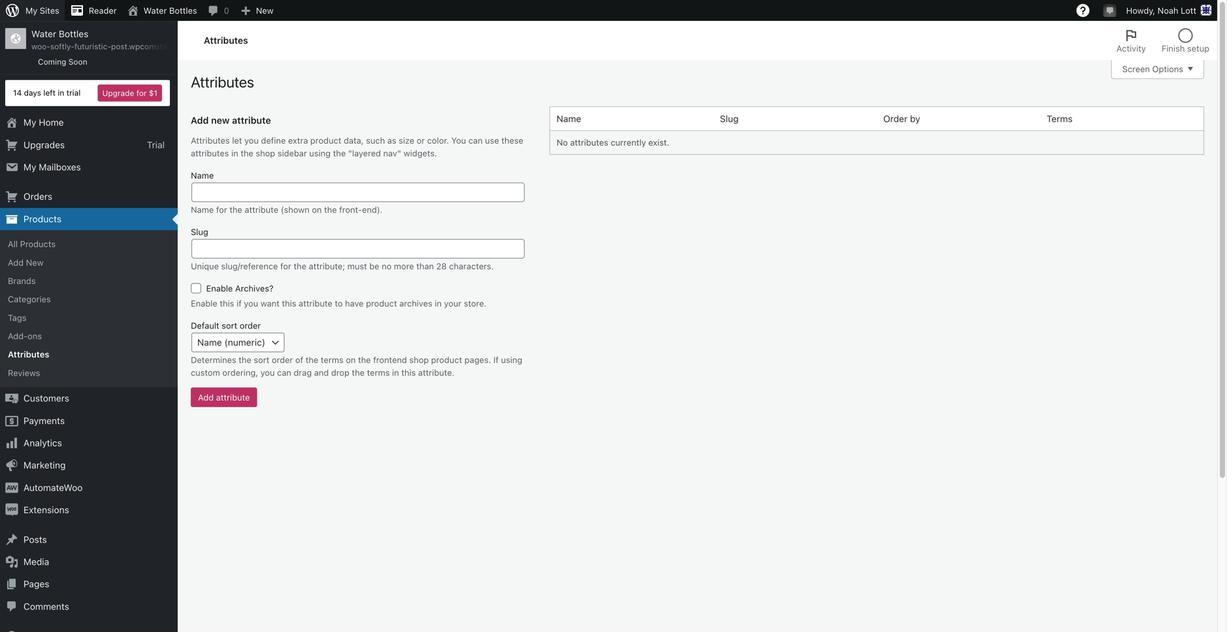 Task type: locate. For each thing, give the bounding box(es) containing it.
my down upgrades
[[24, 162, 36, 172]]

name for order by
[[557, 113, 581, 124]]

0 vertical spatial sort
[[222, 321, 237, 331]]

1 vertical spatial water
[[31, 28, 56, 39]]

1 horizontal spatial product
[[366, 299, 397, 308]]

marketing link
[[0, 455, 178, 477]]

terms
[[321, 355, 343, 365], [367, 368, 390, 378]]

1 vertical spatial using
[[501, 355, 522, 365]]

order left of
[[272, 355, 293, 365]]

nav"
[[383, 148, 401, 158]]

1 vertical spatial product
[[366, 299, 397, 308]]

attributes down add-ons
[[8, 350, 49, 360]]

using right sidebar in the top left of the page
[[309, 148, 331, 158]]

add left new
[[191, 115, 209, 126]]

customers link
[[0, 388, 178, 410]]

products link
[[0, 208, 178, 230]]

1 vertical spatial enable
[[191, 299, 217, 308]]

main menu navigation
[[0, 21, 201, 632]]

0 vertical spatial bottles
[[169, 6, 197, 15]]

on up drop
[[346, 355, 356, 365]]

1 vertical spatial name
[[191, 170, 214, 180]]

add for add new
[[8, 258, 24, 267]]

if
[[493, 355, 499, 365]]

enable down "enable archives?" checkbox
[[191, 299, 217, 308]]

sites
[[40, 6, 59, 15]]

can left use
[[468, 135, 483, 145]]

shop
[[256, 148, 275, 158], [409, 355, 429, 365]]

you
[[244, 135, 259, 145], [244, 299, 258, 308], [260, 368, 275, 378]]

the up ordering, on the bottom of page
[[239, 355, 251, 365]]

water up woo-
[[31, 28, 56, 39]]

terms down frontend
[[367, 368, 390, 378]]

2 vertical spatial you
[[260, 368, 275, 378]]

sort
[[222, 321, 237, 331], [254, 355, 269, 365]]

0 vertical spatial product
[[310, 135, 341, 145]]

2 horizontal spatial this
[[401, 368, 416, 378]]

add for add attribute
[[198, 393, 214, 403]]

1 vertical spatial add
[[8, 258, 24, 267]]

the up slug/reference
[[229, 205, 242, 215]]

in inside navigation
[[58, 88, 64, 97]]

screen
[[1122, 64, 1150, 74]]

0 vertical spatial slug
[[720, 113, 739, 124]]

water for water bottles woo-softly-futuristic-post.wpcomstaging.com coming soon
[[31, 28, 56, 39]]

attribute down ordering, on the bottom of page
[[216, 393, 250, 403]]

1 horizontal spatial slug
[[720, 113, 739, 124]]

options
[[1152, 64, 1183, 74]]

this down frontend
[[401, 368, 416, 378]]

1 horizontal spatial using
[[501, 355, 522, 365]]

for inside button
[[136, 89, 147, 98]]

pages
[[24, 579, 49, 590]]

0 vertical spatial my
[[25, 6, 37, 15]]

sort down if
[[222, 321, 237, 331]]

1 vertical spatial for
[[216, 205, 227, 215]]

my inside toolbar navigation
[[25, 6, 37, 15]]

2 vertical spatial my
[[24, 162, 36, 172]]

on right (shown
[[312, 205, 322, 215]]

water bottles
[[144, 6, 197, 15]]

1 horizontal spatial water
[[144, 6, 167, 15]]

attribute;
[[309, 261, 345, 271]]

you inside "attributes let you define extra product data, such as size or color. you can use these attributes in the shop sidebar using the "layered nav" widgets."
[[244, 135, 259, 145]]

2 vertical spatial name
[[191, 205, 214, 215]]

enable archives?
[[204, 284, 273, 293]]

1 horizontal spatial bottles
[[169, 6, 197, 15]]

attribute.
[[418, 368, 454, 378]]

attributes let you define extra product data, such as size or color. you can use these attributes in the shop sidebar using the "layered nav" widgets.
[[191, 135, 523, 158]]

1 horizontal spatial can
[[468, 135, 483, 145]]

products down 'orders'
[[24, 214, 61, 224]]

1 horizontal spatial order
[[272, 355, 293, 365]]

new down the all products on the left top of page
[[26, 258, 44, 267]]

characters.
[[449, 261, 494, 271]]

this
[[220, 299, 234, 308], [282, 299, 296, 308], [401, 368, 416, 378]]

you right if
[[244, 299, 258, 308]]

mailboxes
[[39, 162, 81, 172]]

attributes down "0" in the left of the page
[[204, 35, 248, 46]]

the down data, in the left of the page
[[333, 148, 346, 158]]

product right have
[[366, 299, 397, 308]]

1 vertical spatial bottles
[[59, 28, 88, 39]]

water inside 'link'
[[144, 6, 167, 15]]

bottles
[[169, 6, 197, 15], [59, 28, 88, 39]]

0 vertical spatial you
[[244, 135, 259, 145]]

1 horizontal spatial terms
[[367, 368, 390, 378]]

in left your
[[435, 299, 442, 308]]

to
[[335, 299, 343, 308]]

enable for enable archives?
[[206, 284, 233, 293]]

attributes right no
[[570, 138, 608, 147]]

0 vertical spatial attributes
[[570, 138, 608, 147]]

by
[[910, 113, 920, 124]]

water bottles woo-softly-futuristic-post.wpcomstaging.com coming soon
[[31, 28, 201, 66]]

0 horizontal spatial new
[[26, 258, 44, 267]]

can left "drag"
[[277, 368, 291, 378]]

water up post.wpcomstaging.com on the top of page
[[144, 6, 167, 15]]

brands
[[8, 276, 36, 286]]

the right of
[[306, 355, 318, 365]]

posts link
[[0, 529, 178, 551]]

attributes down new
[[191, 135, 230, 145]]

1 horizontal spatial new
[[256, 6, 274, 15]]

this inside determines the sort order of the terms on the frontend shop product pages. if using custom ordering, you can drag and drop the terms in this attribute.
[[401, 368, 416, 378]]

bottles inside water bottles woo-softly-futuristic-post.wpcomstaging.com coming soon
[[59, 28, 88, 39]]

my left sites
[[25, 6, 37, 15]]

pages link
[[0, 573, 178, 596]]

shop up attribute.
[[409, 355, 429, 365]]

order inside determines the sort order of the terms on the frontend shop product pages. if using custom ordering, you can drag and drop the terms in this attribute.
[[272, 355, 293, 365]]

for
[[136, 89, 147, 98], [216, 205, 227, 215], [280, 261, 291, 271]]

0 horizontal spatial bottles
[[59, 28, 88, 39]]

for right slug/reference
[[280, 261, 291, 271]]

on inside determines the sort order of the terms on the frontend shop product pages. if using custom ordering, you can drag and drop the terms in this attribute.
[[346, 355, 356, 365]]

add inside main menu navigation
[[8, 258, 24, 267]]

0 vertical spatial can
[[468, 135, 483, 145]]

no
[[382, 261, 392, 271]]

orders
[[24, 191, 52, 202]]

1 horizontal spatial shop
[[409, 355, 429, 365]]

name up no
[[557, 113, 581, 124]]

1 vertical spatial you
[[244, 299, 258, 308]]

this right want
[[282, 299, 296, 308]]

bottles left 0 link
[[169, 6, 197, 15]]

currently
[[611, 138, 646, 147]]

2 horizontal spatial for
[[280, 261, 291, 271]]

new right "0" in the left of the page
[[256, 6, 274, 15]]

1 horizontal spatial for
[[216, 205, 227, 215]]

and
[[314, 368, 329, 378]]

all products
[[8, 239, 56, 249]]

shop inside "attributes let you define extra product data, such as size or color. you can use these attributes in the shop sidebar using the "layered nav" widgets."
[[256, 148, 275, 158]]

orders link
[[0, 186, 178, 208]]

payments link
[[0, 410, 178, 432]]

0 vertical spatial name
[[557, 113, 581, 124]]

attributes up new
[[191, 73, 254, 91]]

0 vertical spatial for
[[136, 89, 147, 98]]

drag
[[294, 368, 312, 378]]

product right extra
[[310, 135, 341, 145]]

1 vertical spatial new
[[26, 258, 44, 267]]

attribute
[[232, 115, 271, 126], [245, 205, 278, 215], [299, 299, 332, 308], [216, 393, 250, 403]]

1 vertical spatial on
[[346, 355, 356, 365]]

water inside water bottles woo-softly-futuristic-post.wpcomstaging.com coming soon
[[31, 28, 56, 39]]

name
[[557, 113, 581, 124], [191, 170, 214, 180], [191, 205, 214, 215]]

0 horizontal spatial can
[[277, 368, 291, 378]]

products up add new
[[20, 239, 56, 249]]

1 horizontal spatial sort
[[254, 355, 269, 365]]

or
[[417, 135, 425, 145]]

0 vertical spatial on
[[312, 205, 322, 215]]

1 vertical spatial order
[[272, 355, 293, 365]]

add down all
[[8, 258, 24, 267]]

name up unique in the left of the page
[[191, 205, 214, 215]]

my for my mailboxes
[[24, 162, 36, 172]]

in down let
[[231, 148, 238, 158]]

post.wpcomstaging.com
[[111, 42, 201, 51]]

in right left
[[58, 88, 64, 97]]

0 vertical spatial water
[[144, 6, 167, 15]]

howdy, noah lott
[[1126, 6, 1196, 15]]

order down if
[[240, 321, 261, 331]]

1 vertical spatial attributes
[[191, 148, 229, 158]]

1 vertical spatial shop
[[409, 355, 429, 365]]

for for name
[[216, 205, 227, 215]]

extensions link
[[0, 499, 178, 522]]

name down new
[[191, 170, 214, 180]]

0 horizontal spatial shop
[[256, 148, 275, 158]]

screen options button
[[1111, 59, 1204, 79]]

in inside determines the sort order of the terms on the frontend shop product pages. if using custom ordering, you can drag and drop the terms in this attribute.
[[392, 368, 399, 378]]

than
[[416, 261, 434, 271]]

you right ordering, on the bottom of page
[[260, 368, 275, 378]]

$1
[[149, 89, 157, 98]]

you right let
[[244, 135, 259, 145]]

in down frontend
[[392, 368, 399, 378]]

0 horizontal spatial water
[[31, 28, 56, 39]]

sort inside determines the sort order of the terms on the frontend shop product pages. if using custom ordering, you can drag and drop the terms in this attribute.
[[254, 355, 269, 365]]

product inside "attributes let you define extra product data, such as size or color. you can use these attributes in the shop sidebar using the "layered nav" widgets."
[[310, 135, 341, 145]]

2 vertical spatial product
[[431, 355, 462, 365]]

in inside "attributes let you define extra product data, such as size or color. you can use these attributes in the shop sidebar using the "layered nav" widgets."
[[231, 148, 238, 158]]

0 vertical spatial order
[[240, 321, 261, 331]]

you
[[451, 135, 466, 145]]

add down custom
[[198, 393, 214, 403]]

0 horizontal spatial attributes
[[191, 148, 229, 158]]

enable this if you want this attribute to have product archives in your store.
[[191, 299, 486, 308]]

bottles up softly-
[[59, 28, 88, 39]]

slug
[[720, 113, 739, 124], [191, 227, 208, 237]]

Slug text field
[[191, 239, 525, 259]]

enable for enable this if you want this attribute to have product archives in your store.
[[191, 299, 217, 308]]

my left home
[[24, 117, 36, 128]]

2 horizontal spatial product
[[431, 355, 462, 365]]

for up unique in the left of the page
[[216, 205, 227, 215]]

0 vertical spatial new
[[256, 6, 274, 15]]

no attributes currently exist.
[[557, 138, 669, 147]]

frontend
[[373, 355, 407, 365]]

attributes down new
[[191, 148, 229, 158]]

bottles inside 'link'
[[169, 6, 197, 15]]

0 vertical spatial enable
[[206, 284, 233, 293]]

new
[[211, 115, 230, 126]]

0 vertical spatial using
[[309, 148, 331, 158]]

product up attribute.
[[431, 355, 462, 365]]

new
[[256, 6, 274, 15], [26, 258, 44, 267]]

enable right "enable archives?" checkbox
[[206, 284, 233, 293]]

can inside "attributes let you define extra product data, such as size or color. you can use these attributes in the shop sidebar using the "layered nav" widgets."
[[468, 135, 483, 145]]

tab list
[[1109, 21, 1217, 60]]

sort up ordering, on the bottom of page
[[254, 355, 269, 365]]

1 horizontal spatial on
[[346, 355, 356, 365]]

on
[[312, 205, 322, 215], [346, 355, 356, 365]]

0 horizontal spatial order
[[240, 321, 261, 331]]

archives?
[[235, 284, 273, 293]]

name for name for the attribute (shown on the front-end).
[[191, 170, 214, 180]]

0 horizontal spatial terms
[[321, 355, 343, 365]]

for left $1
[[136, 89, 147, 98]]

terms up drop
[[321, 355, 343, 365]]

0 horizontal spatial sort
[[222, 321, 237, 331]]

these
[[501, 135, 523, 145]]

bottles for water bottles
[[169, 6, 197, 15]]

0 horizontal spatial for
[[136, 89, 147, 98]]

this left if
[[220, 299, 234, 308]]

in
[[58, 88, 64, 97], [231, 148, 238, 158], [435, 299, 442, 308], [392, 368, 399, 378]]

1 vertical spatial products
[[20, 239, 56, 249]]

enable
[[206, 284, 233, 293], [191, 299, 217, 308]]

2 vertical spatial add
[[198, 393, 214, 403]]

attributes inside "attributes let you define extra product data, such as size or color. you can use these attributes in the shop sidebar using the "layered nav" widgets."
[[191, 148, 229, 158]]

drop
[[331, 368, 349, 378]]

1 vertical spatial can
[[277, 368, 291, 378]]

0 vertical spatial shop
[[256, 148, 275, 158]]

attribute left the to
[[299, 299, 332, 308]]

new inside main menu navigation
[[26, 258, 44, 267]]

0 vertical spatial products
[[24, 214, 61, 224]]

shop down define
[[256, 148, 275, 158]]

upgrades
[[24, 139, 65, 150]]

14
[[13, 88, 22, 97]]

0 horizontal spatial using
[[309, 148, 331, 158]]

1 vertical spatial my
[[24, 117, 36, 128]]

using right if
[[501, 355, 522, 365]]

add inside button
[[198, 393, 214, 403]]

0 vertical spatial add
[[191, 115, 209, 126]]

1 vertical spatial sort
[[254, 355, 269, 365]]

0 horizontal spatial product
[[310, 135, 341, 145]]

order
[[883, 113, 908, 124]]

0 horizontal spatial slug
[[191, 227, 208, 237]]



Task type: vqa. For each thing, say whether or not it's contained in the screenshot.
to
yes



Task type: describe. For each thing, give the bounding box(es) containing it.
the right drop
[[352, 368, 365, 378]]

attribute left (shown
[[245, 205, 278, 215]]

(shown
[[281, 205, 310, 215]]

screen options
[[1122, 64, 1183, 74]]

use
[[485, 135, 499, 145]]

using inside "attributes let you define extra product data, such as size or color. you can use these attributes in the shop sidebar using the "layered nav" widgets."
[[309, 148, 331, 158]]

as
[[387, 135, 396, 145]]

add-ons link
[[0, 327, 178, 345]]

upgrade
[[102, 89, 134, 98]]

add new link
[[0, 253, 178, 272]]

attributes inside attributes "link"
[[8, 350, 49, 360]]

must
[[347, 261, 367, 271]]

product inside determines the sort order of the terms on the frontend shop product pages. if using custom ordering, you can drag and drop the terms in this attribute.
[[431, 355, 462, 365]]

end).
[[362, 205, 383, 215]]

widgets.
[[404, 148, 437, 158]]

water for water bottles
[[144, 6, 167, 15]]

slug/reference
[[221, 261, 278, 271]]

the left front-
[[324, 205, 337, 215]]

the left attribute;
[[294, 261, 306, 271]]

you inside determines the sort order of the terms on the frontend shop product pages. if using custom ordering, you can drag and drop the terms in this attribute.
[[260, 368, 275, 378]]

add new attribute
[[191, 115, 271, 126]]

notification image
[[1105, 5, 1115, 15]]

attribute inside add attribute button
[[216, 393, 250, 403]]

2 vertical spatial for
[[280, 261, 291, 271]]

add for add new attribute
[[191, 115, 209, 126]]

finish setup
[[1162, 43, 1209, 53]]

14 days left in trial
[[13, 88, 81, 97]]

attribute up let
[[232, 115, 271, 126]]

custom
[[191, 368, 220, 378]]

Name text field
[[191, 183, 525, 202]]

unique slug/reference for the attribute; must be no more than 28 characters.
[[191, 261, 494, 271]]

tags link
[[0, 309, 178, 327]]

want
[[261, 299, 280, 308]]

size
[[399, 135, 414, 145]]

howdy,
[[1126, 6, 1155, 15]]

my home
[[24, 117, 64, 128]]

automatewoo
[[24, 482, 83, 493]]

setup
[[1187, 43, 1209, 53]]

data,
[[344, 135, 364, 145]]

reviews
[[8, 368, 40, 378]]

home
[[39, 117, 64, 128]]

my for my home
[[24, 117, 36, 128]]

media link
[[0, 551, 178, 573]]

your
[[444, 299, 461, 308]]

all products link
[[0, 235, 178, 253]]

reviews link
[[0, 364, 178, 382]]

analytics link
[[0, 432, 178, 455]]

Enable Archives? checkbox
[[191, 283, 201, 294]]

of
[[295, 355, 303, 365]]

"layered
[[348, 148, 381, 158]]

coming
[[38, 57, 66, 66]]

add-ons
[[8, 331, 42, 341]]

define
[[261, 135, 286, 145]]

upgrade for $1
[[102, 89, 157, 98]]

0 vertical spatial terms
[[321, 355, 343, 365]]

tags
[[8, 313, 26, 323]]

terms
[[1047, 113, 1073, 124]]

sidebar
[[278, 148, 307, 158]]

woo-
[[31, 42, 50, 51]]

for for upgrade
[[136, 89, 147, 98]]

comments
[[24, 601, 69, 612]]

add-
[[8, 331, 28, 341]]

comments link
[[0, 596, 178, 618]]

posts
[[24, 534, 47, 545]]

attributes link
[[0, 345, 178, 364]]

categories
[[8, 294, 51, 304]]

marketing
[[24, 460, 66, 471]]

add attribute
[[198, 393, 250, 403]]

0 horizontal spatial on
[[312, 205, 322, 215]]

the down let
[[241, 148, 253, 158]]

bottles for water bottles woo-softly-futuristic-post.wpcomstaging.com coming soon
[[59, 28, 88, 39]]

customers
[[24, 393, 69, 404]]

order by
[[883, 113, 920, 124]]

shop inside determines the sort order of the terms on the frontend shop product pages. if using custom ordering, you can drag and drop the terms in this attribute.
[[409, 355, 429, 365]]

finish
[[1162, 43, 1185, 53]]

media
[[24, 557, 49, 567]]

the left frontend
[[358, 355, 371, 365]]

activity
[[1116, 43, 1146, 53]]

default
[[191, 321, 219, 331]]

new link
[[234, 0, 279, 21]]

trial
[[66, 88, 81, 97]]

trial
[[147, 139, 165, 150]]

my sites
[[25, 6, 59, 15]]

days
[[24, 88, 41, 97]]

new inside toolbar navigation
[[256, 6, 274, 15]]

upgrade for $1 button
[[98, 85, 162, 102]]

1 vertical spatial terms
[[367, 368, 390, 378]]

my for my sites
[[25, 6, 37, 15]]

noah
[[1158, 6, 1178, 15]]

0
[[224, 6, 229, 15]]

reader link
[[65, 0, 122, 21]]

exist.
[[648, 138, 669, 147]]

let
[[232, 135, 242, 145]]

1 horizontal spatial this
[[282, 299, 296, 308]]

add attribute button
[[191, 388, 257, 407]]

products inside products link
[[24, 214, 61, 224]]

1 horizontal spatial attributes
[[570, 138, 608, 147]]

using inside determines the sort order of the terms on the frontend shop product pages. if using custom ordering, you can drag and drop the terms in this attribute.
[[501, 355, 522, 365]]

toolbar navigation
[[0, 0, 1217, 24]]

if
[[237, 299, 242, 308]]

color.
[[427, 135, 449, 145]]

store.
[[464, 299, 486, 308]]

ordering,
[[222, 368, 258, 378]]

softly-
[[50, 42, 74, 51]]

attributes inside "attributes let you define extra product data, such as size or color. you can use these attributes in the shop sidebar using the "layered nav" widgets."
[[191, 135, 230, 145]]

extensions
[[24, 505, 69, 516]]

lott
[[1181, 6, 1196, 15]]

my sites link
[[0, 0, 65, 21]]

unique
[[191, 261, 219, 271]]

can inside determines the sort order of the terms on the frontend shop product pages. if using custom ordering, you can drag and drop the terms in this attribute.
[[277, 368, 291, 378]]

1 vertical spatial slug
[[191, 227, 208, 237]]

0 horizontal spatial this
[[220, 299, 234, 308]]

soon
[[68, 57, 87, 66]]

tab list containing activity
[[1109, 21, 1217, 60]]

products inside 'all products' link
[[20, 239, 56, 249]]

extra
[[288, 135, 308, 145]]

determines
[[191, 355, 236, 365]]



